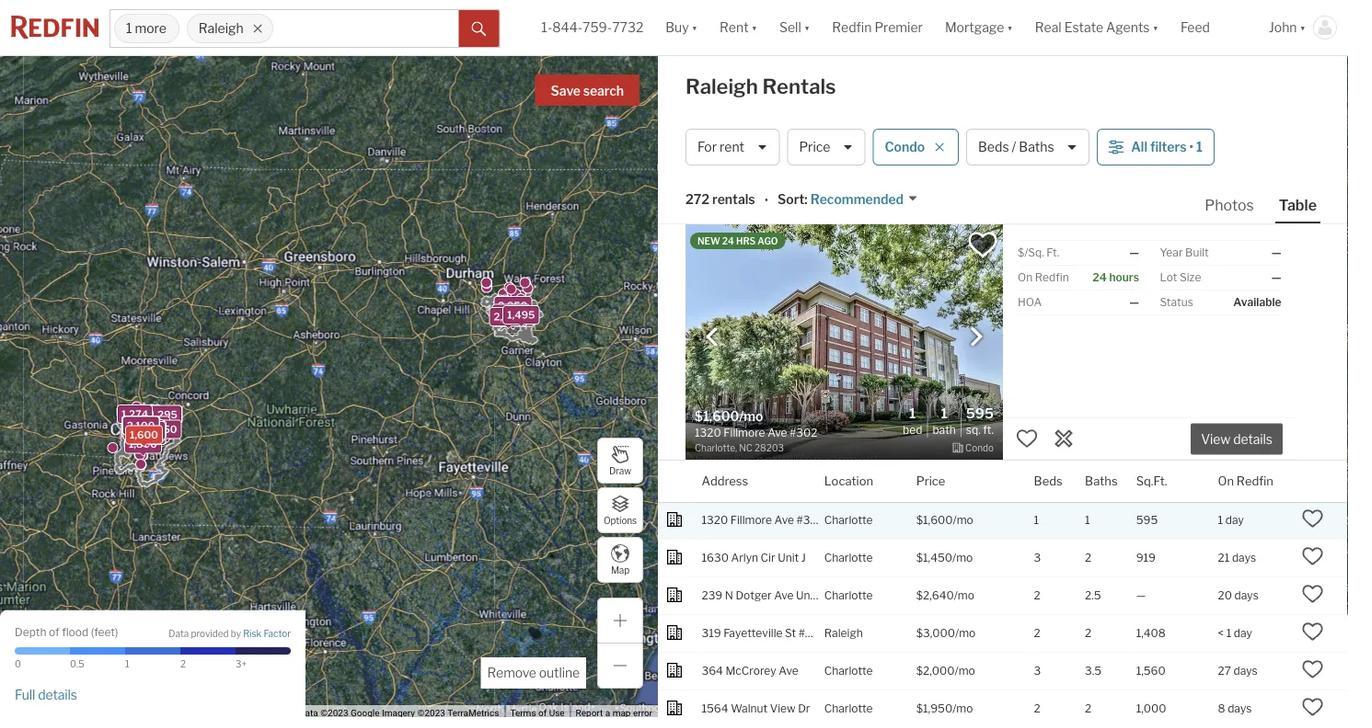 Task type: locate. For each thing, give the bounding box(es) containing it.
0 vertical spatial 3
[[496, 311, 503, 323]]

view inside button
[[1201, 432, 1231, 448]]

3 for 1630 arlyn cir unit j
[[1034, 552, 1041, 565]]

0 vertical spatial 595
[[966, 405, 994, 422]]

favorite this home image for < 1 day
[[1302, 621, 1324, 643]]

fayetteville
[[724, 627, 783, 641]]

• for 272 rentals •
[[765, 193, 769, 209]]

baths right /
[[1019, 139, 1054, 155]]

2 vertical spatial ave
[[779, 665, 799, 679]]

— for size
[[1272, 271, 1282, 284]]

▾
[[692, 20, 698, 35], [752, 20, 758, 35], [804, 20, 810, 35], [1007, 20, 1013, 35], [1153, 20, 1159, 35], [1300, 20, 1306, 35]]

1 vertical spatial on
[[1218, 475, 1234, 489]]

< 1 day
[[1218, 627, 1253, 641]]

6 ▾ from the left
[[1300, 20, 1306, 35]]

— for ft.
[[1130, 246, 1140, 260]]

ft. right sq. at the bottom right
[[983, 423, 994, 437]]

0 vertical spatial price button
[[787, 129, 866, 166]]

day right <
[[1234, 627, 1253, 641]]

1 horizontal spatial 595
[[1136, 514, 1158, 528]]

ft. inside 595 sq. ft.
[[983, 423, 994, 437]]

raleigh for raleigh
[[199, 21, 244, 36]]

1,560
[[1136, 665, 1166, 679]]

mortgage
[[945, 20, 1005, 35]]

1 horizontal spatial on
[[1218, 475, 1234, 489]]

sell
[[780, 20, 802, 35]]

2,250
[[126, 420, 155, 432], [126, 420, 155, 432], [126, 420, 155, 432], [127, 420, 156, 432], [127, 420, 156, 432], [126, 420, 156, 432]]

8
[[1218, 703, 1226, 716]]

1 ▾ from the left
[[692, 20, 698, 35]]

estate
[[1065, 20, 1104, 35]]

/mo down $2,000 /mo on the right
[[953, 703, 973, 716]]

0 vertical spatial ave
[[775, 514, 794, 528]]

1 horizontal spatial details
[[1234, 432, 1273, 448]]

favorite this home image right 20 days
[[1302, 583, 1324, 606]]

1 horizontal spatial raleigh
[[686, 74, 758, 99]]

/mo for $1,600
[[953, 514, 974, 528]]

0 horizontal spatial raleigh
[[199, 21, 244, 36]]

0 vertical spatial on redfin
[[1018, 271, 1069, 284]]

— down 919
[[1136, 590, 1146, 603]]

favorite button checkbox
[[967, 229, 999, 260]]

days right 20
[[1235, 590, 1259, 603]]

search
[[583, 83, 624, 99]]

ave left the #302
[[775, 514, 794, 528]]

real
[[1035, 20, 1062, 35]]

▾ for mortgage ▾
[[1007, 20, 1013, 35]]

▾ right mortgage
[[1007, 20, 1013, 35]]

1
[[126, 21, 132, 36], [1197, 139, 1203, 155], [909, 405, 916, 422], [941, 405, 948, 422], [1034, 514, 1039, 528], [1085, 514, 1090, 528], [1218, 514, 1223, 528], [1227, 627, 1232, 641], [125, 660, 129, 671]]

24 hours
[[1093, 271, 1140, 284]]

unit left j
[[778, 552, 799, 565]]

/mo
[[953, 514, 974, 528], [953, 552, 973, 565], [954, 590, 975, 603], [955, 627, 976, 641], [955, 665, 975, 679], [953, 703, 973, 716]]

x-out this home image
[[1053, 428, 1075, 450]]

2,850
[[498, 300, 528, 312]]

0 horizontal spatial price button
[[787, 129, 866, 166]]

0 vertical spatial raleigh
[[199, 21, 244, 36]]

1 vertical spatial 595
[[1136, 514, 1158, 528]]

details inside view details button
[[1234, 432, 1273, 448]]

rent
[[720, 20, 749, 35]]

on redfin
[[1018, 271, 1069, 284], [1218, 475, 1274, 489]]

1 vertical spatial 24
[[1093, 271, 1107, 284]]

days
[[1232, 552, 1257, 565], [1235, 590, 1259, 603], [1234, 665, 1258, 679], [1228, 703, 1252, 716]]

0 horizontal spatial beds
[[979, 139, 1009, 155]]

charlotte up f3
[[825, 552, 873, 565]]

charlotte down location button
[[825, 514, 873, 528]]

ft. right the $/sq.
[[1047, 246, 1060, 260]]

address
[[702, 475, 748, 489]]

None search field
[[273, 10, 459, 47]]

▾ right buy at top
[[692, 20, 698, 35]]

remove outline
[[487, 666, 580, 682]]

favorite this home image for 21 days
[[1302, 546, 1324, 568]]

4 charlotte from the top
[[825, 665, 873, 679]]

lot size
[[1160, 271, 1202, 284]]

2,050
[[126, 420, 156, 432], [126, 420, 156, 432], [126, 420, 156, 432], [126, 420, 156, 432], [126, 420, 156, 432], [126, 420, 156, 432], [126, 420, 156, 432], [126, 420, 156, 432], [126, 420, 156, 432], [126, 420, 156, 432], [126, 420, 156, 432], [126, 420, 156, 432]]

24 left hours
[[1093, 271, 1107, 284]]

• left the sort
[[765, 193, 769, 209]]

0 vertical spatial baths
[[1019, 139, 1054, 155]]

0
[[15, 660, 21, 671]]

4 ▾ from the left
[[1007, 20, 1013, 35]]

— up hours
[[1130, 246, 1140, 260]]

2,100
[[127, 420, 155, 432], [127, 420, 155, 432], [127, 420, 155, 432], [127, 420, 155, 432], [127, 420, 155, 432], [127, 420, 155, 432]]

1 horizontal spatial view
[[1201, 432, 1231, 448]]

depth of flood ( feet )
[[15, 626, 118, 640]]

day up 21 days
[[1226, 514, 1244, 528]]

redfin down $/sq. ft.
[[1035, 271, 1069, 284]]

rent ▾ button
[[709, 0, 769, 55]]

price button up $1,600
[[917, 461, 946, 502]]

beds button
[[1034, 461, 1063, 502]]

0 horizontal spatial baths
[[1019, 139, 1054, 155]]

on redfin up 1 day
[[1218, 475, 1274, 489]]

1 vertical spatial 1,450
[[133, 430, 162, 442]]

27 days
[[1218, 665, 1258, 679]]

3 left 3.5
[[1034, 665, 1041, 679]]

1 right the filters
[[1197, 139, 1203, 155]]

1 charlotte from the top
[[825, 514, 873, 528]]

raleigh left remove raleigh image
[[199, 21, 244, 36]]

0 horizontal spatial •
[[765, 193, 769, 209]]

redfin left "premier"
[[832, 20, 872, 35]]

beds left /
[[979, 139, 1009, 155]]

on up hoa
[[1018, 271, 1033, 284]]

2 vertical spatial raleigh
[[825, 627, 863, 641]]

239 n dotger ave unit f3 charlotte
[[702, 590, 873, 603]]

1 horizontal spatial redfin
[[1035, 271, 1069, 284]]

beds / baths
[[979, 139, 1054, 155]]

factor
[[264, 628, 291, 640]]

1 vertical spatial view
[[770, 703, 796, 716]]

by
[[231, 628, 241, 640]]

0 vertical spatial on
[[1018, 271, 1033, 284]]

0 vertical spatial 24
[[722, 236, 734, 247]]

/mo up $2,000 /mo on the right
[[955, 627, 976, 641]]

0 vertical spatial beds
[[979, 139, 1009, 155]]

0 vertical spatial price
[[799, 139, 831, 155]]

ave right dotger
[[774, 590, 794, 603]]

redfin down view details at the bottom of page
[[1237, 475, 1274, 489]]

year built
[[1160, 246, 1209, 260]]

1564 walnut view dr
[[702, 703, 810, 716]]

1,800
[[129, 439, 157, 451]]

/mo down $3,000 /mo
[[955, 665, 975, 679]]

beds for beds
[[1034, 475, 1063, 489]]

595
[[966, 405, 994, 422], [1136, 514, 1158, 528]]

view left 'dr'
[[770, 703, 796, 716]]

▾ for sell ▾
[[804, 20, 810, 35]]

• inside '272 rentals •'
[[765, 193, 769, 209]]

/mo up $2,640 /mo
[[953, 552, 973, 565]]

mortgage ▾
[[945, 20, 1013, 35]]

▾ right rent
[[752, 20, 758, 35]]

▾ right sell
[[804, 20, 810, 35]]

1 horizontal spatial ft.
[[1047, 246, 1060, 260]]

favorite this home image for 1 day
[[1302, 508, 1324, 530]]

days right '8' at the bottom right
[[1228, 703, 1252, 716]]

1 vertical spatial raleigh
[[686, 74, 758, 99]]

price button up :
[[787, 129, 866, 166]]

1 vertical spatial 3
[[1034, 552, 1041, 565]]

595 up 919
[[1136, 514, 1158, 528]]

1,600
[[137, 420, 166, 432], [130, 430, 158, 442]]

/mo for $2,000
[[955, 665, 975, 679]]

ave for mccrorey
[[779, 665, 799, 679]]

1,000
[[1136, 703, 1167, 716]]

charlotte right 'dr'
[[825, 703, 873, 716]]

beds down x-out this home image
[[1034, 475, 1063, 489]]

• for all filters • 1
[[1190, 139, 1194, 155]]

• inside button
[[1190, 139, 1194, 155]]

— down table button
[[1272, 246, 1282, 260]]

units
[[505, 311, 530, 323], [135, 423, 160, 435], [136, 425, 161, 437]]

beds for beds / baths
[[979, 139, 1009, 155]]

:
[[805, 192, 808, 207]]

3 left 1,495
[[496, 311, 503, 323]]

baths button
[[1085, 461, 1118, 502]]

mortgage ▾ button
[[934, 0, 1024, 55]]

1 down beds button
[[1034, 514, 1039, 528]]

next button image
[[967, 328, 986, 347]]

0 vertical spatial view
[[1201, 432, 1231, 448]]

2 horizontal spatial redfin
[[1237, 475, 1274, 489]]

5 charlotte from the top
[[825, 703, 873, 716]]

view details
[[1201, 432, 1273, 448]]

favorite this home image up favorite this home icon
[[1302, 621, 1324, 643]]

/mo up $3,000 /mo
[[954, 590, 975, 603]]

redfin
[[832, 20, 872, 35], [1035, 271, 1069, 284], [1237, 475, 1274, 489]]

0 vertical spatial details
[[1234, 432, 1273, 448]]

1 up bed
[[909, 405, 916, 422]]

595 up sq. at the bottom right
[[966, 405, 994, 422]]

beds inside beds / baths button
[[979, 139, 1009, 155]]

favorite this home image down favorite this home icon
[[1302, 697, 1324, 719]]

raleigh down rent
[[686, 74, 758, 99]]

status
[[1160, 296, 1194, 309]]

/mo up $1,450 /mo on the right of the page
[[953, 514, 974, 528]]

2 vertical spatial redfin
[[1237, 475, 1274, 489]]

24
[[722, 236, 734, 247], [1093, 271, 1107, 284]]

24 left hrs
[[722, 236, 734, 247]]

3 down beds button
[[1034, 552, 1041, 565]]

8 days
[[1218, 703, 1252, 716]]

0 horizontal spatial 595
[[966, 405, 994, 422]]

/mo for $1,450
[[953, 552, 973, 565]]

cir
[[761, 552, 776, 565]]

1 horizontal spatial 24
[[1093, 271, 1107, 284]]

baths
[[1019, 139, 1054, 155], [1085, 475, 1118, 489]]

0 horizontal spatial details
[[38, 687, 77, 703]]

draw
[[609, 466, 631, 477]]

details inside full details button
[[38, 687, 77, 703]]

0 vertical spatial redfin
[[832, 20, 872, 35]]

rentals
[[713, 192, 755, 207]]

1 up bath
[[941, 405, 948, 422]]

595 sq. ft.
[[966, 405, 994, 437]]

0 horizontal spatial 24
[[722, 236, 734, 247]]

bath
[[933, 423, 956, 437]]

2 horizontal spatial raleigh
[[825, 627, 863, 641]]

2,000
[[126, 420, 156, 432], [126, 420, 156, 432], [126, 420, 156, 432]]

1 horizontal spatial price button
[[917, 461, 946, 502]]

—
[[1130, 246, 1140, 260], [1272, 246, 1282, 260], [1272, 271, 1282, 284], [1130, 296, 1140, 309], [1136, 590, 1146, 603]]

price button
[[787, 129, 866, 166], [917, 461, 946, 502]]

hrs
[[736, 236, 756, 247]]

2 ▾ from the left
[[752, 20, 758, 35]]

details for view details
[[1234, 432, 1273, 448]]

photo of 1320 fillmore ave #302, charlotte, nc 28203 image
[[686, 225, 1003, 460]]

flood
[[62, 626, 88, 640]]

year
[[1160, 246, 1183, 260]]

days for 27 days
[[1234, 665, 1258, 679]]

$3,000 /mo
[[917, 627, 976, 641]]

0 horizontal spatial on
[[1018, 271, 1033, 284]]

1 vertical spatial ft.
[[983, 423, 994, 437]]

1 horizontal spatial •
[[1190, 139, 1194, 155]]

favorite this home image right 21 days
[[1302, 546, 1324, 568]]

1 vertical spatial on redfin
[[1218, 475, 1274, 489]]

days right 27 at the right of the page
[[1234, 665, 1258, 679]]

364 mccrorey ave
[[702, 665, 799, 679]]

3 charlotte from the top
[[825, 590, 873, 603]]

heading
[[695, 408, 845, 456]]

sq.
[[966, 423, 981, 437]]

239
[[702, 590, 723, 603]]

raleigh for raleigh rentals
[[686, 74, 758, 99]]

▾ right agents
[[1153, 20, 1159, 35]]

days right 21
[[1232, 552, 1257, 565]]

21
[[1218, 552, 1230, 565]]

1 vertical spatial price button
[[917, 461, 946, 502]]

0 horizontal spatial ft.
[[983, 423, 994, 437]]

1 up 21
[[1218, 514, 1223, 528]]

#302
[[797, 514, 825, 528]]

2 vertical spatial 3
[[1034, 665, 1041, 679]]

3 ▾ from the left
[[804, 20, 810, 35]]

0 vertical spatial •
[[1190, 139, 1194, 155]]

1 horizontal spatial beds
[[1034, 475, 1063, 489]]

272 rentals •
[[686, 192, 769, 209]]

— up available
[[1272, 271, 1282, 284]]

baths left 'sq.ft.'
[[1085, 475, 1118, 489]]

1630
[[702, 552, 729, 565]]

price up :
[[799, 139, 831, 155]]

1 vertical spatial price
[[917, 475, 946, 489]]

1 vertical spatial beds
[[1034, 475, 1063, 489]]

ave right mccrorey
[[779, 665, 799, 679]]

remove condo image
[[934, 142, 945, 153]]

details up on redfin button
[[1234, 432, 1273, 448]]

1 inside button
[[1197, 139, 1203, 155]]

1 horizontal spatial on redfin
[[1218, 475, 1274, 489]]

beds
[[979, 139, 1009, 155], [1034, 475, 1063, 489]]

1 horizontal spatial price
[[917, 475, 946, 489]]

price up $1,600
[[917, 475, 946, 489]]

favorite this home image
[[1016, 428, 1038, 450], [1302, 508, 1324, 530], [1302, 546, 1324, 568], [1302, 583, 1324, 606], [1302, 621, 1324, 643], [1302, 697, 1324, 719]]

0 vertical spatial ft.
[[1047, 246, 1060, 260]]

on redfin down $/sq. ft.
[[1018, 271, 1069, 284]]

real estate agents ▾ link
[[1035, 0, 1159, 55]]

rent ▾ button
[[720, 0, 758, 55]]

on up 1 day
[[1218, 475, 1234, 489]]

save
[[551, 83, 581, 99]]

2 charlotte from the top
[[825, 552, 873, 565]]

charlotte down #505
[[825, 665, 873, 679]]

1 inside 1 bed
[[909, 405, 916, 422]]

details right full
[[38, 687, 77, 703]]

google image
[[5, 695, 65, 719]]

favorite this home image right 1 day
[[1302, 508, 1324, 530]]

map
[[611, 565, 630, 576]]

unit left f3
[[796, 590, 818, 603]]

raleigh down f3
[[825, 627, 863, 641]]

1 vertical spatial details
[[38, 687, 77, 703]]

▾ right john
[[1300, 20, 1306, 35]]

— for built
[[1272, 246, 1282, 260]]

1 inside 1 bath
[[941, 405, 948, 422]]

available
[[1234, 296, 1282, 309]]

3.5
[[1085, 665, 1102, 679]]

• right the filters
[[1190, 139, 1194, 155]]

595 for 595
[[1136, 514, 1158, 528]]

charlotte up #505
[[825, 590, 873, 603]]

3+
[[236, 660, 247, 671]]

view up on redfin button
[[1201, 432, 1231, 448]]

5 ▾ from the left
[[1153, 20, 1159, 35]]

$2,000
[[917, 665, 955, 679]]

1 vertical spatial day
[[1234, 627, 1253, 641]]

1 vertical spatial •
[[765, 193, 769, 209]]

new
[[698, 236, 721, 247]]

1 horizontal spatial baths
[[1085, 475, 1118, 489]]

0 horizontal spatial redfin
[[832, 20, 872, 35]]

real estate agents ▾
[[1035, 20, 1159, 35]]

previous button image
[[703, 328, 722, 347]]



Task type: vqa. For each thing, say whether or not it's contained in the screenshot.


Task type: describe. For each thing, give the bounding box(es) containing it.
20 days
[[1218, 590, 1259, 603]]

built
[[1186, 246, 1209, 260]]

options
[[604, 516, 637, 527]]

3 inside map region
[[496, 311, 503, 323]]

on redfin button
[[1218, 461, 1274, 502]]

fillmore
[[731, 514, 772, 528]]

favorite this home image for 8 days
[[1302, 697, 1324, 719]]

27
[[1218, 665, 1232, 679]]

$2,640
[[917, 590, 954, 603]]

favorite button image
[[967, 229, 999, 260]]

hoa
[[1018, 296, 1042, 309]]

lot
[[1160, 271, 1178, 284]]

1 down baths button
[[1085, 514, 1090, 528]]

mortgage ▾ button
[[945, 0, 1013, 55]]

595 for 595 sq. ft.
[[966, 405, 994, 422]]

submit search image
[[472, 22, 487, 37]]

ave for fillmore
[[775, 514, 794, 528]]

3 units
[[496, 311, 530, 323]]

▾ for rent ▾
[[752, 20, 758, 35]]

▾ for john ▾
[[1300, 20, 1306, 35]]

options button
[[597, 488, 643, 534]]

$/sq.
[[1018, 246, 1045, 260]]

1 vertical spatial redfin
[[1035, 271, 1069, 284]]

1 vertical spatial unit
[[796, 590, 818, 603]]

baths inside beds / baths button
[[1019, 139, 1054, 155]]

1,990
[[130, 424, 158, 436]]

buy ▾ button
[[655, 0, 709, 55]]

/mo for $2,640
[[954, 590, 975, 603]]

319 fayetteville st #505 raleigh
[[702, 627, 863, 641]]

/mo for $1,950
[[953, 703, 973, 716]]

0 horizontal spatial view
[[770, 703, 796, 716]]

$1,450
[[917, 552, 953, 565]]

photos
[[1205, 196, 1254, 214]]

$2,640 /mo
[[917, 590, 975, 603]]

1 right <
[[1227, 627, 1232, 641]]

redfin inside on redfin button
[[1237, 475, 1274, 489]]

0 vertical spatial unit
[[778, 552, 799, 565]]

$2,000 /mo
[[917, 665, 975, 679]]

hours
[[1110, 271, 1140, 284]]

charlotte for 364 mccrorey ave
[[825, 665, 873, 679]]

size
[[1180, 271, 1202, 284]]

st
[[785, 627, 796, 641]]

272
[[686, 192, 710, 207]]

n
[[725, 590, 734, 603]]

more
[[135, 21, 167, 36]]

ago
[[758, 236, 778, 247]]

condo button
[[873, 129, 959, 166]]

1,495
[[507, 309, 535, 321]]

▾ for buy ▾
[[692, 20, 698, 35]]

favorite this home image for 20 days
[[1302, 583, 1324, 606]]

on inside on redfin button
[[1218, 475, 1234, 489]]

days for 21 days
[[1232, 552, 1257, 565]]

— down hours
[[1130, 296, 1140, 309]]

risk
[[243, 628, 262, 640]]

1,750
[[150, 424, 177, 436]]

save search
[[551, 83, 624, 99]]

redfin inside redfin premier button
[[832, 20, 872, 35]]

$1,950
[[917, 703, 953, 716]]

location
[[825, 475, 874, 489]]

condo
[[885, 139, 925, 155]]

1 left 'more'
[[126, 21, 132, 36]]

1-
[[542, 20, 552, 35]]

full details
[[15, 687, 77, 703]]

for
[[698, 139, 717, 155]]

1 right '0.5'
[[125, 660, 129, 671]]

map button
[[597, 538, 643, 584]]

days for 20 days
[[1235, 590, 1259, 603]]

arlyn
[[731, 552, 759, 565]]

favorite this home image left x-out this home image
[[1016, 428, 1038, 450]]

/mo for $3,000
[[955, 627, 976, 641]]

1 day
[[1218, 514, 1244, 528]]

remove
[[487, 666, 537, 682]]

recommended
[[811, 192, 904, 207]]

real estate agents ▾ button
[[1024, 0, 1170, 55]]

1,408
[[1136, 627, 1166, 641]]

redfin premier button
[[821, 0, 934, 55]]

bed
[[903, 423, 923, 437]]

0 vertical spatial day
[[1226, 514, 1244, 528]]

$1,950 /mo
[[917, 703, 973, 716]]

3 for 364 mccrorey ave
[[1034, 665, 1041, 679]]

1 vertical spatial ave
[[774, 590, 794, 603]]

21 days
[[1218, 552, 1257, 565]]

$1,600
[[917, 514, 953, 528]]

charlotte for 1564 walnut view dr
[[825, 703, 873, 716]]

favorite this home image
[[1302, 659, 1324, 681]]

map region
[[0, 0, 730, 719]]

table button
[[1276, 195, 1321, 224]]

remove raleigh image
[[252, 23, 263, 34]]

provided
[[191, 628, 229, 640]]

7732
[[612, 20, 644, 35]]

charlotte for 1630 arlyn cir unit j
[[825, 552, 873, 565]]

agents
[[1107, 20, 1150, 35]]

(
[[91, 626, 94, 640]]

2.5
[[1085, 590, 1101, 603]]

j
[[802, 552, 806, 565]]

)
[[115, 626, 118, 640]]

1,295
[[150, 409, 178, 421]]

1 vertical spatial baths
[[1085, 475, 1118, 489]]

details for full details
[[38, 687, 77, 703]]

address button
[[702, 461, 748, 502]]

all filters • 1 button
[[1097, 129, 1215, 166]]

buy ▾ button
[[666, 0, 698, 55]]

dotger
[[736, 590, 772, 603]]

1 more
[[126, 21, 167, 36]]

/
[[1012, 139, 1017, 155]]

0 horizontal spatial on redfin
[[1018, 271, 1069, 284]]

rent ▾
[[720, 20, 758, 35]]

1,950
[[127, 422, 155, 434]]

days for 8 days
[[1228, 703, 1252, 716]]

filters
[[1151, 139, 1187, 155]]

0 horizontal spatial price
[[799, 139, 831, 155]]

0.5
[[70, 660, 84, 671]]

0 vertical spatial 1,450
[[150, 409, 178, 421]]

1320
[[702, 514, 728, 528]]

919
[[1136, 552, 1156, 565]]

759-
[[583, 20, 612, 35]]

sell ▾ button
[[780, 0, 810, 55]]

raleigh rentals
[[686, 74, 836, 99]]

sell ▾ button
[[769, 0, 821, 55]]



